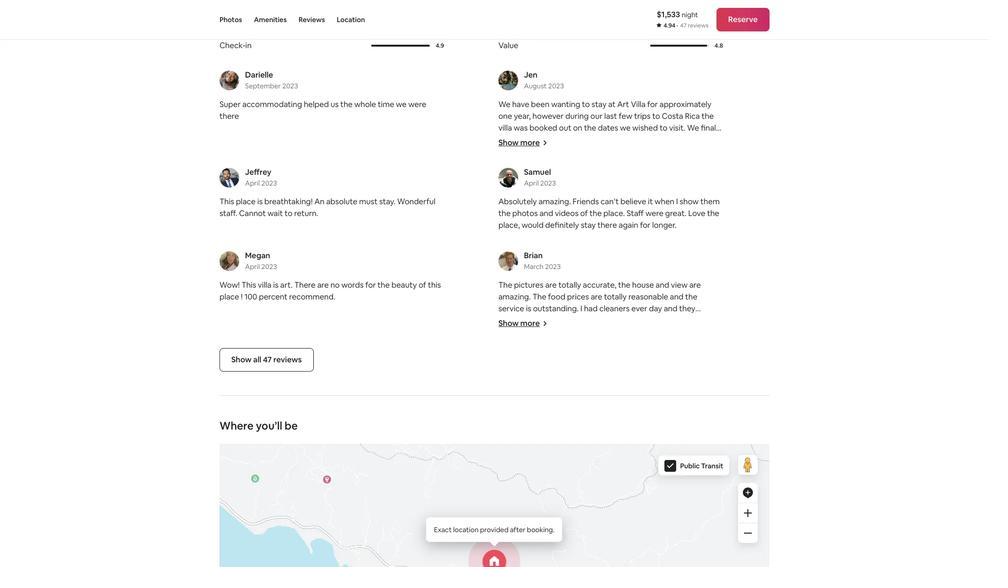Task type: locate. For each thing, give the bounding box(es) containing it.
0 horizontal spatial art
[[618, 99, 629, 110]]

more down will
[[521, 318, 540, 329]]

your stay location, map pin image
[[483, 550, 506, 568]]

2 vertical spatial there
[[644, 276, 663, 286]]

1 vertical spatial costa
[[615, 253, 636, 263]]

stunning,
[[576, 146, 609, 157]]

show for we have been wanting to stay at art villa for approximately one year, however during our last few trips to costa rica the villa was booked out on the dates we wished to visit.  we finally got the chance to stay here, and it was just as amazing as we expected. the villa is stunning, the sunset views are unmatched and the amenities are almost hotel like. it is huge, felt a bit overwhelming for only two people lol.
[[499, 138, 519, 148]]

show for the pictures are totally accurate, the house and view are amazing. the food prices are totally reasonable and the service is outstanding. i had cleaners ever day and they cleaned the house impeccably. i 100% endorse staying at art villas.
[[499, 318, 519, 329]]

are left the "no"
[[317, 280, 329, 290]]

2023 down megan
[[261, 262, 277, 271]]

1 vertical spatial staying
[[667, 315, 693, 326]]

art.
[[280, 280, 293, 290]]

is up amenities
[[569, 146, 574, 157]]

stay down floor
[[581, 220, 596, 230]]

1 horizontal spatial staying
[[667, 315, 693, 326]]

lol.
[[655, 170, 665, 180]]

staying inside we have been wanting to stay at art villa for approximately one year, however during our last few trips to costa rica the villa was booked out on the dates we wished to visit.  we finally got the chance to stay here, and it was just as amazing as we expected. the villa is stunning, the sunset views are unmatched and the amenities are almost hotel like. it is huge, felt a bit overwhelming for only two people lol. although this is an airbnb they do offer food, spa services, and an easily accessible sauna on the property. there is also a gym located on the lower floor of the villa, which gave it more of a hotel feel. i had seen some negative reviews leading up to our stay regarding bugs in the villa, cleanliness etc. i want to point out that this is completely normal in costa rica so please don't let these reviews scare you away from staying here. the villa is located up a hill, literally in the trees. yes there are bugs and wildlife, but this is to be expected. we will be back!
[[626, 264, 652, 275]]

april down jeffrey
[[245, 179, 260, 188]]

0 vertical spatial villa
[[631, 99, 646, 110]]

amazing
[[663, 135, 694, 145]]

there inside wow! this villa is art. there are no words for the beauty of this place ! 100 percent recommend.
[[295, 280, 316, 290]]

1 vertical spatial they
[[680, 304, 696, 314]]

place up cannot
[[236, 197, 256, 207]]

0 vertical spatial was
[[514, 123, 528, 133]]

we have been wanting to stay at art villa for approximately one year, however during our last few trips to costa rica the villa was booked out on the dates we wished to visit.  we finally got the chance to stay here, and it was just as amazing as we expected. the villa is stunning, the sunset views are unmatched and the amenities are almost hotel like. it is huge, felt a bit overwhelming for only two people lol. although this is an airbnb they do offer food, spa services, and an easily accessible sauna on the property. there is also a gym located on the lower floor of the villa, which gave it more of a hotel feel. i had seen some negative reviews leading up to our stay regarding bugs in the villa, cleanliness etc. i want to point out that this is completely normal in costa rica so please don't let these reviews scare you away from staying here. the villa is located up a hill, literally in the trees. yes there are bugs and wildlife, but this is to be expected. we will be back!
[[499, 99, 723, 310]]

1 horizontal spatial there
[[598, 220, 617, 230]]

as down finally at the right of page
[[696, 135, 704, 145]]

1 horizontal spatial amazing.
[[539, 197, 571, 207]]

cleanliness
[[595, 241, 634, 251]]

1 horizontal spatial as
[[696, 135, 704, 145]]

0 vertical spatial show more button
[[499, 138, 548, 148]]

0 vertical spatial they
[[593, 182, 609, 192]]

again
[[619, 220, 639, 230]]

as right just
[[654, 135, 662, 145]]

is inside wow! this villa is art. there are no words for the beauty of this place ! 100 percent recommend.
[[273, 280, 279, 290]]

april inside jeffrey april 2023
[[245, 179, 260, 188]]

0 vertical spatial more
[[521, 138, 540, 148]]

0 vertical spatial there
[[220, 111, 239, 121]]

on
[[573, 123, 583, 133], [593, 194, 602, 204], [528, 205, 537, 216]]

1 vertical spatial 47
[[263, 355, 272, 365]]

0 horizontal spatial villa
[[553, 146, 567, 157]]

at up last
[[609, 99, 616, 110]]

4.8 out of 5.0 image
[[650, 45, 710, 47], [650, 45, 708, 47]]

place,
[[499, 220, 520, 230]]

the
[[537, 146, 551, 157], [673, 264, 687, 275], [499, 280, 513, 290], [533, 292, 547, 302]]

please
[[665, 253, 688, 263]]

expected. up unmatched
[[499, 146, 535, 157]]

2023 right august
[[549, 82, 564, 90]]

0 vertical spatial 4.9
[[715, 6, 723, 14]]

0 vertical spatial up
[[649, 229, 658, 239]]

there inside super accommodating helped us the whole time we were there
[[220, 111, 239, 121]]

want
[[655, 241, 673, 251]]

it down dates
[[617, 135, 622, 145]]

0 vertical spatial house
[[632, 280, 654, 290]]

the up overwhelming
[[557, 158, 570, 169]]

had inside we have been wanting to stay at art villa for approximately one year, however during our last few trips to costa rica the villa was booked out on the dates we wished to visit.  we finally got the chance to stay here, and it was just as amazing as we expected. the villa is stunning, the sunset views are unmatched and the amenities are almost hotel like. it is huge, felt a bit overwhelming for only two people lol. although this is an airbnb they do offer food, spa services, and an easily accessible sauna on the property. there is also a gym located on the lower floor of the villa, which gave it more of a hotel feel. i had seen some negative reviews leading up to our stay regarding bugs in the villa, cleanliness etc. i want to point out that this is completely normal in costa rica so please don't let these reviews scare you away from staying here. the villa is located up a hill, literally in the trees. yes there are bugs and wildlife, but this is to be expected. we will be back!
[[502, 229, 516, 239]]

is right will
[[526, 304, 532, 314]]

the down from
[[619, 280, 631, 290]]

1 horizontal spatial was
[[623, 135, 637, 145]]

2 horizontal spatial we
[[705, 135, 716, 145]]

breathtaking!
[[264, 197, 313, 207]]

definitely
[[546, 220, 579, 230]]

darielle image
[[220, 71, 239, 90], [220, 71, 239, 90]]

jeffrey image
[[220, 168, 239, 188]]

on right sauna
[[593, 194, 602, 204]]

there inside we have been wanting to stay at art villa for approximately one year, however during our last few trips to costa rica the villa was booked out on the dates we wished to visit.  we finally got the chance to stay here, and it was just as amazing as we expected. the villa is stunning, the sunset views are unmatched and the amenities are almost hotel like. it is huge, felt a bit overwhelming for only two people lol. although this is an airbnb they do offer food, spa services, and an easily accessible sauna on the property. there is also a gym located on the lower floor of the villa, which gave it more of a hotel feel. i had seen some negative reviews leading up to our stay regarding bugs in the villa, cleanliness etc. i want to point out that this is completely normal in costa rica so please don't let these reviews scare you away from staying here. the villa is located up a hill, literally in the trees. yes there are bugs and wildlife, but this is to be expected. we will be back!
[[653, 194, 674, 204]]

1 vertical spatial rica
[[638, 253, 653, 263]]

0 vertical spatial rica
[[685, 111, 700, 121]]

brian image
[[499, 252, 518, 271]]

0 horizontal spatial costa
[[615, 253, 636, 263]]

1 horizontal spatial there
[[653, 194, 674, 204]]

zoom out image
[[744, 530, 752, 538]]

2023 for megan
[[261, 262, 277, 271]]

0 horizontal spatial an
[[499, 194, 507, 204]]

amazing. up videos
[[539, 197, 571, 207]]

for inside absolutely amazing. friends can't believe it when i show them the photos and videos of the place. staff were great. love the place, would definitely stay there again for longer.
[[640, 220, 651, 230]]

1 horizontal spatial expected.
[[585, 288, 621, 298]]

located down the easily
[[499, 205, 526, 216]]

they inside 'the pictures are totally accurate, the house and view are amazing. the food prices are totally reasonable and the service is outstanding. i had cleaners ever day and they cleaned the house impeccably. i 100% endorse staying at art villas.'
[[680, 304, 696, 314]]

this right beauty
[[428, 280, 441, 290]]

were up longer.
[[646, 208, 664, 219]]

2023
[[282, 82, 298, 90], [549, 82, 564, 90], [261, 179, 277, 188], [541, 179, 556, 188], [261, 262, 277, 271], [545, 262, 561, 271]]

$1,533 night
[[657, 9, 698, 20]]

0 vertical spatial expected.
[[499, 146, 535, 157]]

0 vertical spatial at
[[609, 99, 616, 110]]

is down regarding
[[530, 253, 536, 263]]

the down them
[[707, 208, 720, 219]]

place
[[236, 197, 256, 207], [220, 292, 239, 302]]

stay up "point"
[[683, 229, 698, 239]]

at right endorse
[[694, 315, 702, 326]]

47 for all
[[263, 355, 272, 365]]

rica down approximately in the top of the page
[[685, 111, 700, 121]]

wished
[[633, 123, 658, 133]]

2 show more button from the top
[[499, 318, 548, 329]]

1 vertical spatial amazing.
[[499, 292, 531, 302]]

1 horizontal spatial we
[[620, 123, 631, 133]]

for right words
[[366, 280, 376, 290]]

staff
[[627, 208, 644, 219]]

views
[[651, 146, 671, 157]]

place inside wow! this villa is art. there are no words for the beauty of this place ! 100 percent recommend.
[[220, 292, 239, 302]]

out up let
[[705, 241, 717, 251]]

the down back!
[[529, 315, 541, 326]]

2 located from the top
[[499, 276, 526, 286]]

1 vertical spatial this
[[242, 280, 256, 290]]

amazing. inside absolutely amazing. friends can't believe it when i show them the photos and videos of the place. staff were great. love the place, would definitely stay there again for longer.
[[539, 197, 571, 207]]

they inside we have been wanting to stay at art villa for approximately one year, however during our last few trips to costa rica the villa was booked out on the dates we wished to visit.  we finally got the chance to stay here, and it was just as amazing as we expected. the villa is stunning, the sunset views are unmatched and the amenities are almost hotel like. it is huge, felt a bit overwhelming for only two people lol. although this is an airbnb they do offer food, spa services, and an easily accessible sauna on the property. there is also a gym located on the lower floor of the villa, which gave it more of a hotel feel. i had seen some negative reviews leading up to our stay regarding bugs in the villa, cleanliness etc. i want to point out that this is completely normal in costa rica so please don't let these reviews scare you away from staying here. the villa is located up a hill, literally in the trees. yes there are bugs and wildlife, but this is to be expected. we will be back!
[[593, 182, 609, 192]]

jeffrey april 2023
[[245, 167, 277, 188]]

our left last
[[591, 111, 603, 121]]

2023 for brian
[[545, 262, 561, 271]]

1 horizontal spatial art
[[703, 315, 715, 326]]

this
[[220, 197, 234, 207], [242, 280, 256, 290]]

2023 down samuel
[[541, 179, 556, 188]]

property.
[[618, 194, 651, 204]]

0 horizontal spatial our
[[591, 111, 603, 121]]

megan april 2023
[[245, 251, 277, 271]]

list
[[216, 70, 774, 348]]

away
[[586, 264, 605, 275]]

outstanding.
[[533, 304, 579, 314]]

and up overwhelming
[[542, 158, 556, 169]]

zoom in image
[[744, 510, 752, 517]]

costa up visit.
[[662, 111, 684, 121]]

0 horizontal spatial staying
[[626, 264, 652, 275]]

people
[[628, 170, 653, 180]]

2 vertical spatial show
[[231, 355, 252, 365]]

the up here,
[[584, 123, 597, 133]]

0 vertical spatial costa
[[662, 111, 684, 121]]

1 vertical spatial at
[[694, 315, 702, 326]]

jeffrey image
[[220, 168, 239, 188]]

a
[[513, 170, 517, 180], [699, 194, 703, 204], [713, 205, 717, 216], [539, 276, 543, 286]]

is up cannot
[[257, 197, 263, 207]]

were inside absolutely amazing. friends can't believe it when i show them the photos and videos of the place. staff were great. love the place, would definitely stay there again for longer.
[[646, 208, 664, 219]]

1 horizontal spatial they
[[680, 304, 696, 314]]

1 horizontal spatial house
[[632, 280, 654, 290]]

1 show more from the top
[[499, 138, 540, 148]]

staying up yes
[[626, 264, 652, 275]]

2 vertical spatial on
[[528, 205, 537, 216]]

add a place to the map image
[[742, 487, 754, 499]]

47
[[681, 22, 687, 29], [263, 355, 272, 365]]

47 for ·
[[681, 22, 687, 29]]

0 horizontal spatial this
[[220, 197, 234, 207]]

and down accessible
[[540, 208, 554, 219]]

cleaned
[[499, 315, 527, 326]]

to left visit.
[[660, 123, 668, 133]]

1 horizontal spatial at
[[694, 315, 702, 326]]

service
[[499, 304, 525, 314]]

to inside this place is breathtaking! an absolute must stay. wonderful staff. cannot wait to return.
[[285, 208, 293, 219]]

samuel image
[[499, 168, 518, 188], [499, 168, 518, 188]]

stay inside absolutely amazing. friends can't believe it when i show them the photos and videos of the place. staff were great. love the place, would definitely stay there again for longer.
[[581, 220, 596, 230]]

0 vertical spatial located
[[499, 205, 526, 216]]

recommend.
[[289, 292, 336, 302]]

there down super
[[220, 111, 239, 121]]

an left the easily
[[499, 194, 507, 204]]

0 horizontal spatial 47
[[263, 355, 272, 365]]

1 horizontal spatial this
[[242, 280, 256, 290]]

more down also
[[683, 205, 702, 216]]

was up sunset on the top right
[[623, 135, 637, 145]]

2 vertical spatial more
[[521, 318, 540, 329]]

super accommodating helped us the whole time we were there
[[220, 99, 427, 121]]

beauty
[[392, 280, 417, 290]]

april for megan
[[245, 262, 260, 271]]

love
[[689, 208, 706, 219]]

house up "reasonable"
[[632, 280, 654, 290]]

0 horizontal spatial was
[[514, 123, 528, 133]]

1 horizontal spatial bugs
[[678, 276, 696, 286]]

$1,533
[[657, 9, 680, 20]]

1 vertical spatial art
[[703, 315, 715, 326]]

i inside absolutely amazing. friends can't believe it when i show them the photos and videos of the place. staff were great. love the place, would definitely stay there again for longer.
[[676, 197, 678, 207]]

an down overwhelming
[[556, 182, 565, 192]]

villa down chance on the top
[[553, 146, 567, 157]]

reviews up cleanliness at the right top of page
[[591, 229, 619, 239]]

megan image
[[220, 252, 239, 271], [220, 252, 239, 271]]

had inside 'the pictures are totally accurate, the house and view are amazing. the food prices are totally reasonable and the service is outstanding. i had cleaners ever day and they cleaned the house impeccably. i 100% endorse staying at art villas.'
[[584, 304, 598, 314]]

1 vertical spatial there
[[295, 280, 316, 290]]

1 vertical spatial show more
[[499, 318, 540, 329]]

this inside wow! this villa is art. there are no words for the beauty of this place ! 100 percent recommend.
[[242, 280, 256, 290]]

0 vertical spatial 47
[[681, 22, 687, 29]]

show more up unmatched
[[499, 138, 540, 148]]

day
[[649, 304, 662, 314]]

1 horizontal spatial hotel
[[648, 158, 666, 169]]

0 horizontal spatial at
[[609, 99, 616, 110]]

show more button for we have been wanting to stay at art villa for approximately one year, however during our last few trips to costa rica the villa was booked out on the dates we wished to visit.  we finally got the chance to stay here, and it was just as amazing as we expected. the villa is stunning, the sunset views are unmatched and the amenities are almost hotel like. it is huge, felt a bit overwhelming for only two people lol.
[[499, 138, 548, 148]]

2 as from the left
[[696, 135, 704, 145]]

0 horizontal spatial as
[[654, 135, 662, 145]]

2023 inside jen august 2023
[[549, 82, 564, 90]]

there inside we have been wanting to stay at art villa for approximately one year, however during our last few trips to costa rica the villa was booked out on the dates we wished to visit.  we finally got the chance to stay here, and it was just as amazing as we expected. the villa is stunning, the sunset views are unmatched and the amenities are almost hotel like. it is huge, felt a bit overwhelming for only two people lol. although this is an airbnb they do offer food, spa services, and an easily accessible sauna on the property. there is also a gym located on the lower floor of the villa, which gave it more of a hotel feel. i had seen some negative reviews leading up to our stay regarding bugs in the villa, cleanliness etc. i want to point out that this is completely normal in costa rica so please don't let these reviews scare you away from staying here. the villa is located up a hill, literally in the trees. yes there are bugs and wildlife, but this is to be expected. we will be back!
[[644, 276, 663, 286]]

for up trips
[[648, 99, 658, 110]]

return.
[[294, 208, 319, 219]]

2 vertical spatial be
[[285, 419, 298, 433]]

hotel
[[648, 158, 666, 169], [499, 217, 517, 227]]

april down samuel
[[524, 179, 539, 188]]

2023 inside jeffrey april 2023
[[261, 179, 277, 188]]

2 vertical spatial villa
[[689, 264, 704, 275]]

0 vertical spatial hotel
[[648, 158, 666, 169]]

from
[[606, 264, 624, 275]]

villa up percent
[[258, 280, 272, 290]]

here.
[[653, 264, 672, 275]]

1 vertical spatial were
[[646, 208, 664, 219]]

megan
[[245, 251, 270, 261]]

of inside absolutely amazing. friends can't believe it when i show them the photos and videos of the place. staff were great. love the place, would definitely stay there again for longer.
[[581, 208, 588, 219]]

of inside wow! this villa is art. there are no words for the beauty of this place ! 100 percent recommend.
[[419, 280, 426, 290]]

to
[[582, 99, 590, 110], [653, 111, 660, 121], [660, 123, 668, 133], [555, 135, 563, 145], [285, 208, 293, 219], [660, 229, 668, 239], [675, 241, 683, 251], [564, 288, 572, 298]]

believe
[[621, 197, 647, 207]]

more inside we have been wanting to stay at art villa for approximately one year, however during our last few trips to costa rica the villa was booked out on the dates we wished to visit.  we finally got the chance to stay here, and it was just as amazing as we expected. the villa is stunning, the sunset views are unmatched and the amenities are almost hotel like. it is huge, felt a bit overwhelming for only two people lol. although this is an airbnb they do offer food, spa services, and an easily accessible sauna on the property. there is also a gym located on the lower floor of the villa, which gave it more of a hotel feel. i had seen some negative reviews leading up to our stay regarding bugs in the villa, cleanliness etc. i want to point out that this is completely normal in costa rica so please don't let these reviews scare you away from staying here. the villa is located up a hill, literally in the trees. yes there are bugs and wildlife, but this is to be expected. we will be back!
[[683, 205, 702, 216]]

of
[[593, 205, 601, 216], [703, 205, 711, 216], [581, 208, 588, 219], [419, 280, 426, 290]]

2 horizontal spatial there
[[644, 276, 663, 286]]

more down 'booked'
[[521, 138, 540, 148]]

2023 inside darielle september 2023
[[282, 82, 298, 90]]

our up want in the top of the page
[[669, 229, 681, 239]]

and down don't
[[698, 276, 711, 286]]

located up wildlife,
[[499, 276, 526, 286]]

be right will
[[526, 300, 535, 310]]

of right beauty
[[419, 280, 426, 290]]

2 horizontal spatial be
[[573, 288, 583, 298]]

47 inside button
[[263, 355, 272, 365]]

0 horizontal spatial they
[[593, 182, 609, 192]]

0 horizontal spatial villa
[[258, 280, 272, 290]]

cleaners
[[600, 304, 630, 314]]

that
[[499, 253, 514, 263]]

villa down don't
[[689, 264, 704, 275]]

reviews inside button
[[274, 355, 302, 365]]

photos
[[513, 208, 538, 219]]

2023 inside the samuel april 2023
[[541, 179, 556, 188]]

1 vertical spatial our
[[669, 229, 681, 239]]

a down gym
[[713, 205, 717, 216]]

2 show more from the top
[[499, 318, 540, 329]]

2023 down jeffrey
[[261, 179, 277, 188]]

words
[[342, 280, 364, 290]]

1 vertical spatial there
[[598, 220, 617, 230]]

2023 inside megan april 2023
[[261, 262, 277, 271]]

47 right all
[[263, 355, 272, 365]]

august
[[524, 82, 547, 90]]

was
[[514, 123, 528, 133], [623, 135, 637, 145]]

0 vertical spatial villa
[[499, 123, 512, 133]]

place down wow! at the left of page
[[220, 292, 239, 302]]

had up impeccably.
[[584, 304, 598, 314]]

villa,
[[577, 241, 594, 251]]

i right etc.
[[651, 241, 653, 251]]

one
[[499, 111, 512, 121]]

!
[[241, 292, 243, 302]]

1 horizontal spatial totally
[[604, 292, 627, 302]]

we left will
[[499, 300, 511, 310]]

had
[[502, 229, 516, 239], [584, 304, 598, 314]]

reviews button
[[299, 0, 325, 39]]

it inside absolutely amazing. friends can't believe it when i show them the photos and videos of the place. staff were great. love the place, would definitely stay there again for longer.
[[648, 197, 653, 207]]

the down friends
[[590, 208, 602, 219]]

this place is breathtaking! an absolute must stay. wonderful staff. cannot wait to return.
[[220, 197, 436, 219]]

1 horizontal spatial on
[[573, 123, 583, 133]]

april inside megan april 2023
[[245, 262, 260, 271]]

villa down the 'one'
[[499, 123, 512, 133]]

hotel left feel.
[[499, 217, 517, 227]]

seen
[[518, 229, 535, 239]]

were right time
[[409, 99, 427, 110]]

last
[[605, 111, 617, 121]]

1 vertical spatial villa
[[553, 146, 567, 157]]

2023 inside brian march 2023
[[545, 262, 561, 271]]

wonderful
[[397, 197, 436, 207]]

this inside this place is breathtaking! an absolute must stay. wonderful staff. cannot wait to return.
[[220, 197, 234, 207]]

to right chance on the top
[[555, 135, 563, 145]]

1 horizontal spatial had
[[584, 304, 598, 314]]

the inside wow! this villa is art. there are no words for the beauty of this place ! 100 percent recommend.
[[378, 280, 390, 290]]

0 horizontal spatial bugs
[[536, 241, 553, 251]]

1 show more button from the top
[[499, 138, 548, 148]]

in
[[245, 40, 252, 51], [555, 241, 561, 251], [607, 253, 613, 263], [586, 276, 592, 286]]

staying right endorse
[[667, 315, 693, 326]]

2 horizontal spatial villa
[[689, 264, 704, 275]]

where you'll be
[[220, 419, 298, 433]]

0 vertical spatial out
[[559, 123, 572, 133]]

place.
[[604, 208, 625, 219]]

april inside the samuel april 2023
[[524, 179, 539, 188]]

0 vertical spatial show more
[[499, 138, 540, 148]]

would
[[522, 220, 544, 230]]

totally up prices
[[559, 280, 581, 290]]

this
[[534, 182, 547, 192], [515, 253, 529, 263], [428, 280, 441, 290], [542, 288, 555, 298]]

there
[[653, 194, 674, 204], [295, 280, 316, 290]]

food
[[548, 292, 566, 302]]

march
[[524, 262, 544, 271]]

jeffrey
[[245, 167, 271, 177]]

0 vertical spatial were
[[409, 99, 427, 110]]

on up feel.
[[528, 205, 537, 216]]

location button
[[337, 0, 365, 39]]

out down during on the top
[[559, 123, 572, 133]]

art inside 'the pictures are totally accurate, the house and view are amazing. the food prices are totally reasonable and the service is outstanding. i had cleaners ever day and they cleaned the house impeccably. i 100% endorse staying at art villas.'
[[703, 315, 715, 326]]

this inside wow! this villa is art. there are no words for the beauty of this place ! 100 percent recommend.
[[428, 280, 441, 290]]

was down year,
[[514, 123, 528, 133]]

some
[[537, 229, 557, 239]]

4.9 out of 5.0 image
[[650, 9, 710, 11], [650, 9, 709, 11], [650, 27, 710, 29], [650, 27, 709, 29], [371, 45, 431, 47], [371, 45, 430, 47]]

were
[[409, 99, 427, 110], [646, 208, 664, 219]]

2023 for darielle
[[282, 82, 298, 90]]

0 horizontal spatial it
[[617, 135, 622, 145]]

jen image
[[499, 71, 518, 90]]

art inside we have been wanting to stay at art villa for approximately one year, however during our last few trips to costa rica the villa was booked out on the dates we wished to visit.  we finally got the chance to stay here, and it was just as amazing as we expected. the villa is stunning, the sunset views are unmatched and the amenities are almost hotel like. it is huge, felt a bit overwhelming for only two people lol. although this is an airbnb they do offer food, spa services, and an easily accessible sauna on the property. there is also a gym located on the lower floor of the villa, which gave it more of a hotel feel. i had seen some negative reviews leading up to our stay regarding bugs in the villa, cleanliness etc. i want to point out that this is completely normal in costa rica so please don't let these reviews scare you away from staying here. the villa is located up a hill, literally in the trees. yes there are bugs and wildlife, but this is to be expected. we will be back!
[[618, 99, 629, 110]]

no
[[331, 280, 340, 290]]

samuel
[[524, 167, 551, 177]]

0 horizontal spatial had
[[502, 229, 516, 239]]

been
[[531, 99, 550, 110]]

2023 up hill,
[[545, 262, 561, 271]]

an
[[315, 197, 325, 207]]

0 horizontal spatial were
[[409, 99, 427, 110]]

there up gave
[[653, 194, 674, 204]]

expected.
[[499, 146, 535, 157], [585, 288, 621, 298]]

public
[[681, 462, 700, 471]]

0 vertical spatial had
[[502, 229, 516, 239]]

0 horizontal spatial we
[[396, 99, 407, 110]]

we down finally at the right of page
[[705, 135, 716, 145]]



Task type: vqa. For each thing, say whether or not it's contained in the screenshot.
the left Rica
yes



Task type: describe. For each thing, give the bounding box(es) containing it.
services,
[[676, 182, 708, 192]]

are down here.
[[665, 276, 677, 286]]

4.9 for cleanliness
[[715, 6, 723, 14]]

yes
[[630, 276, 642, 286]]

0 vertical spatial bugs
[[536, 241, 553, 251]]

2023 for jeffrey
[[261, 179, 277, 188]]

and down here.
[[656, 280, 670, 290]]

0 horizontal spatial up
[[528, 276, 537, 286]]

just
[[639, 135, 652, 145]]

and down dates
[[601, 135, 615, 145]]

1 vertical spatial expected.
[[585, 288, 621, 298]]

0 horizontal spatial rica
[[638, 253, 653, 263]]

back!
[[537, 300, 556, 310]]

at inside 'the pictures are totally accurate, the house and view are amazing. the food prices are totally reasonable and the service is outstanding. i had cleaners ever day and they cleaned the house impeccably. i 100% endorse staying at art villas.'
[[694, 315, 702, 326]]

i down prices
[[581, 304, 583, 314]]

reviews down night
[[688, 22, 709, 29]]

pictures
[[514, 280, 544, 290]]

absolute
[[326, 197, 358, 207]]

0 horizontal spatial expected.
[[499, 146, 535, 157]]

are down accurate,
[[591, 292, 603, 302]]

1 vertical spatial was
[[623, 135, 637, 145]]

villa inside we have been wanting to stay at art villa for approximately one year, however during our last few trips to costa rica the villa was booked out on the dates we wished to visit.  we finally got the chance to stay here, and it was just as amazing as we expected. the villa is stunning, the sunset views are unmatched and the amenities are almost hotel like. it is huge, felt a bit overwhelming for only two people lol. although this is an airbnb they do offer food, spa services, and an easily accessible sauna on the property. there is also a gym located on the lower floor of the villa, which gave it more of a hotel feel. i had seen some negative reviews leading up to our stay regarding bugs in the villa, cleanliness etc. i want to point out that this is completely normal in costa rica so please don't let these reviews scare you away from staying here. the villa is located up a hill, literally in the trees. yes there are bugs and wildlife, but this is to be expected. we will be back!
[[499, 123, 512, 133]]

show more for we have been wanting to stay at art villa for approximately one year, however during our last few trips to costa rica the villa was booked out on the dates we wished to visit.  we finally got the chance to stay here, and it was just as amazing as we expected. the villa is stunning, the sunset views are unmatched and the amenities are almost hotel like. it is huge, felt a bit overwhelming for only two people lol.
[[499, 138, 540, 148]]

more for we have been wanting to stay at art villa for approximately one year, however during our last few trips to costa rica the villa was booked out on the dates we wished to visit.  we finally got the chance to stay here, and it was just as amazing as we expected. the villa is stunning, the sunset views are unmatched and the amenities are almost hotel like. it is huge, felt a bit overwhelming for only two people lol.
[[521, 138, 540, 148]]

the down view
[[686, 292, 698, 302]]

the down pictures
[[533, 292, 547, 302]]

and right day
[[664, 304, 678, 314]]

got
[[499, 135, 511, 145]]

i left 100%
[[611, 315, 613, 326]]

1 vertical spatial 4.9
[[715, 24, 723, 32]]

stay up last
[[592, 99, 607, 110]]

us
[[331, 99, 339, 110]]

1 horizontal spatial up
[[649, 229, 658, 239]]

0 vertical spatial we
[[499, 99, 511, 110]]

is inside 'the pictures are totally accurate, the house and view are amazing. the food prices are totally reasonable and the service is outstanding. i had cleaners ever day and they cleaned the house impeccably. i 100% endorse staying at art villas.'
[[526, 304, 532, 314]]

a left hill,
[[539, 276, 543, 286]]

the inside super accommodating helped us the whole time we were there
[[341, 99, 353, 110]]

1 as from the left
[[654, 135, 662, 145]]

can't
[[601, 197, 619, 207]]

but
[[528, 288, 540, 298]]

the right got
[[513, 135, 525, 145]]

impeccably.
[[567, 315, 610, 326]]

in down away
[[586, 276, 592, 286]]

to up please
[[675, 241, 683, 251]]

for inside wow! this villa is art. there are no words for the beauty of this place ! 100 percent recommend.
[[366, 280, 376, 290]]

for down amenities
[[583, 170, 594, 180]]

1 horizontal spatial out
[[705, 241, 717, 251]]

we inside super accommodating helped us the whole time we were there
[[396, 99, 407, 110]]

all
[[253, 355, 261, 365]]

is left also
[[676, 194, 681, 204]]

1 vertical spatial be
[[526, 300, 535, 310]]

this up back!
[[542, 288, 555, 298]]

in down cleanliness at the right top of page
[[607, 253, 613, 263]]

list containing darielle
[[216, 70, 774, 348]]

the down away
[[594, 276, 606, 286]]

location
[[337, 15, 365, 24]]

1 vertical spatial an
[[499, 194, 507, 204]]

4.94 · 47 reviews
[[664, 22, 709, 29]]

wildlife,
[[499, 288, 526, 298]]

super
[[220, 99, 241, 110]]

2 vertical spatial we
[[705, 135, 716, 145]]

place inside this place is breathtaking! an absolute must stay. wonderful staff. cannot wait to return.
[[236, 197, 256, 207]]

is right it
[[690, 158, 696, 169]]

offer
[[622, 182, 639, 192]]

google map
showing 2 points of interest. region
[[114, 411, 869, 568]]

view
[[671, 280, 688, 290]]

few
[[619, 111, 633, 121]]

the up place,
[[499, 208, 511, 219]]

to up during on the top
[[582, 99, 590, 110]]

0 vertical spatial totally
[[559, 280, 581, 290]]

to up want in the top of the page
[[660, 229, 668, 239]]

spa
[[662, 182, 675, 192]]

the down the negative in the top of the page
[[563, 241, 575, 251]]

normal
[[580, 253, 605, 263]]

1 vertical spatial house
[[543, 315, 565, 326]]

jen
[[524, 70, 538, 80]]

1 horizontal spatial our
[[669, 229, 681, 239]]

1 located from the top
[[499, 205, 526, 216]]

the down please
[[673, 264, 687, 275]]

stay.
[[379, 197, 396, 207]]

2 vertical spatial we
[[499, 300, 511, 310]]

show all 47 reviews
[[231, 355, 302, 365]]

april for samuel
[[524, 179, 539, 188]]

this up accessible
[[534, 182, 547, 192]]

however
[[533, 111, 564, 121]]

4.9 for check-in
[[436, 42, 444, 50]]

time
[[378, 99, 394, 110]]

where
[[220, 419, 254, 433]]

bit
[[519, 170, 529, 180]]

a right also
[[699, 194, 703, 204]]

0 vertical spatial on
[[573, 123, 583, 133]]

is up outstanding. at the bottom of the page
[[557, 288, 562, 298]]

negative
[[558, 229, 590, 239]]

helped
[[304, 99, 329, 110]]

ever
[[632, 304, 648, 314]]

food,
[[641, 182, 660, 192]]

you'll
[[256, 419, 282, 433]]

0 vertical spatial be
[[573, 288, 583, 298]]

cannot
[[239, 208, 266, 219]]

must
[[359, 197, 378, 207]]

0 horizontal spatial out
[[559, 123, 572, 133]]

approximately
[[660, 99, 712, 110]]

hill,
[[545, 276, 556, 286]]

amenities
[[254, 15, 287, 24]]

the down chance on the top
[[537, 146, 551, 157]]

cleanliness
[[220, 5, 260, 15]]

1 vertical spatial we
[[688, 123, 700, 133]]

more for the pictures are totally accurate, the house and view are amazing. the food prices are totally reasonable and the service is outstanding. i had cleaners ever day and they cleaned the house impeccably. i 100% endorse staying at art villas.
[[521, 318, 540, 329]]

to down literally
[[564, 288, 572, 298]]

of down gym
[[703, 205, 711, 216]]

0 horizontal spatial be
[[285, 419, 298, 433]]

the down accessible
[[539, 205, 551, 216]]

1 vertical spatial we
[[620, 123, 631, 133]]

staff.
[[220, 208, 237, 219]]

are inside wow! this villa is art. there are no words for the beauty of this place ! 100 percent recommend.
[[317, 280, 329, 290]]

percent
[[259, 292, 288, 302]]

literally
[[558, 276, 584, 286]]

them
[[701, 197, 720, 207]]

is down let
[[705, 264, 711, 275]]

1 vertical spatial bugs
[[678, 276, 696, 286]]

stay left here,
[[565, 135, 580, 145]]

night
[[682, 10, 698, 19]]

to right trips
[[653, 111, 660, 121]]

staying inside 'the pictures are totally accurate, the house and view are amazing. the food prices are totally reasonable and the service is outstanding. i had cleaners ever day and they cleaned the house impeccably. i 100% endorse staying at art villas.'
[[667, 315, 693, 326]]

do
[[610, 182, 620, 192]]

there inside absolutely amazing. friends can't believe it when i show them the photos and videos of the place. staff were great. love the place, would definitely stay there again for longer.
[[598, 220, 617, 230]]

trips
[[634, 111, 651, 121]]

brian image
[[499, 252, 518, 271]]

are up food
[[545, 280, 557, 290]]

the left sunset on the top right
[[611, 146, 623, 157]]

is up accessible
[[549, 182, 554, 192]]

at inside we have been wanting to stay at art villa for approximately one year, however during our last few trips to costa rica the villa was booked out on the dates we wished to visit.  we finally got the chance to stay here, and it was just as amazing as we expected. the villa is stunning, the sunset views are unmatched and the amenities are almost hotel like. it is huge, felt a bit overwhelming for only two people lol. although this is an airbnb they do offer food, spa services, and an easily accessible sauna on the property. there is also a gym located on the lower floor of the villa, which gave it more of a hotel feel. i had seen some negative reviews leading up to our stay regarding bugs in the villa, cleanliness etc. i want to point out that this is completely normal in costa rica so please don't let these reviews scare you away from staying here. the villa is located up a hill, literally in the trees. yes there are bugs and wildlife, but this is to be expected. we will be back!
[[609, 99, 616, 110]]

are right view
[[690, 280, 701, 290]]

in down communication
[[245, 40, 252, 51]]

show
[[680, 197, 699, 207]]

are up two
[[608, 158, 620, 169]]

although
[[499, 182, 532, 192]]

public transit
[[681, 462, 724, 471]]

and up gym
[[709, 182, 723, 192]]

villa inside wow! this villa is art. there are no words for the beauty of this place ! 100 percent recommend.
[[258, 280, 272, 290]]

trees.
[[607, 276, 628, 286]]

jen august 2023
[[524, 70, 564, 90]]

2023 for jen
[[549, 82, 564, 90]]

brian march 2023
[[524, 251, 561, 271]]

reasonable
[[629, 292, 669, 302]]

villas.
[[499, 327, 519, 338]]

1 vertical spatial hotel
[[499, 217, 517, 227]]

wait
[[268, 208, 283, 219]]

is inside this place is breathtaking! an absolute must stay. wonderful staff. cannot wait to return.
[[257, 197, 263, 207]]

jen image
[[499, 71, 518, 90]]

in up 'completely'
[[555, 241, 561, 251]]

and down view
[[670, 292, 684, 302]]

year,
[[514, 111, 531, 121]]

accessible
[[531, 194, 568, 204]]

amazing. inside 'the pictures are totally accurate, the house and view are amazing. the food prices are totally reasonable and the service is outstanding. i had cleaners ever day and they cleaned the house impeccably. i 100% endorse staying at art villas.'
[[499, 292, 531, 302]]

0 vertical spatial our
[[591, 111, 603, 121]]

1 horizontal spatial an
[[556, 182, 565, 192]]

videos
[[555, 208, 579, 219]]

photos
[[220, 15, 242, 24]]

0 horizontal spatial on
[[528, 205, 537, 216]]

1 vertical spatial totally
[[604, 292, 627, 302]]

check-in
[[220, 40, 252, 51]]

·
[[677, 22, 679, 29]]

wow! this villa is art. there are no words for the beauty of this place ! 100 percent recommend.
[[220, 280, 441, 302]]

were inside super accommodating helped us the whole time we were there
[[409, 99, 427, 110]]

show inside button
[[231, 355, 252, 365]]

floor
[[574, 205, 592, 216]]

almost
[[621, 158, 646, 169]]

reviews
[[299, 15, 325, 24]]

show more button for the pictures are totally accurate, the house and view are amazing. the food prices are totally reasonable and the service is outstanding. i had cleaners ever day and they cleaned the house impeccably. i 100% endorse staying at art villas.
[[499, 318, 548, 329]]

the up finally at the right of page
[[702, 111, 714, 121]]

2 horizontal spatial on
[[593, 194, 602, 204]]

photos button
[[220, 0, 242, 39]]

regarding
[[499, 241, 534, 251]]

i up regarding
[[499, 229, 501, 239]]

let
[[711, 253, 720, 263]]

reviews down brian
[[521, 264, 548, 275]]

this down regarding
[[515, 253, 529, 263]]

the down these
[[499, 280, 513, 290]]

1 horizontal spatial costa
[[662, 111, 684, 121]]

lower
[[553, 205, 573, 216]]

you
[[571, 264, 584, 275]]

april for jeffrey
[[245, 179, 260, 188]]

are down the amazing
[[673, 146, 684, 157]]

scare
[[550, 264, 569, 275]]

the left villa,
[[603, 205, 615, 216]]

huge,
[[697, 158, 721, 169]]

here,
[[581, 135, 599, 145]]

leading
[[621, 229, 647, 239]]

and inside absolutely amazing. friends can't believe it when i show them the photos and videos of the place. staff were great. love the place, would definitely stay there again for longer.
[[540, 208, 554, 219]]

the down the do
[[604, 194, 616, 204]]

of right floor
[[593, 205, 601, 216]]

drag pegman onto the map to open street view image
[[739, 455, 758, 475]]

1 horizontal spatial villa
[[631, 99, 646, 110]]

transit
[[702, 462, 724, 471]]

have
[[512, 99, 530, 110]]

2 horizontal spatial it
[[676, 205, 681, 216]]

a left the bit
[[513, 170, 517, 180]]

wow!
[[220, 280, 240, 290]]

show more for the pictures are totally accurate, the house and view are amazing. the food prices are totally reasonable and the service is outstanding. i had cleaners ever day and they cleaned the house impeccably. i 100% endorse staying at art villas.
[[499, 318, 540, 329]]

these
[[499, 264, 519, 275]]

friends
[[573, 197, 599, 207]]

2023 for samuel
[[541, 179, 556, 188]]

booked
[[530, 123, 558, 133]]

the pictures are totally accurate, the house and view are amazing. the food prices are totally reasonable and the service is outstanding. i had cleaners ever day and they cleaned the house impeccably. i 100% endorse staying at art villas.
[[499, 280, 715, 338]]

prices
[[567, 292, 589, 302]]



